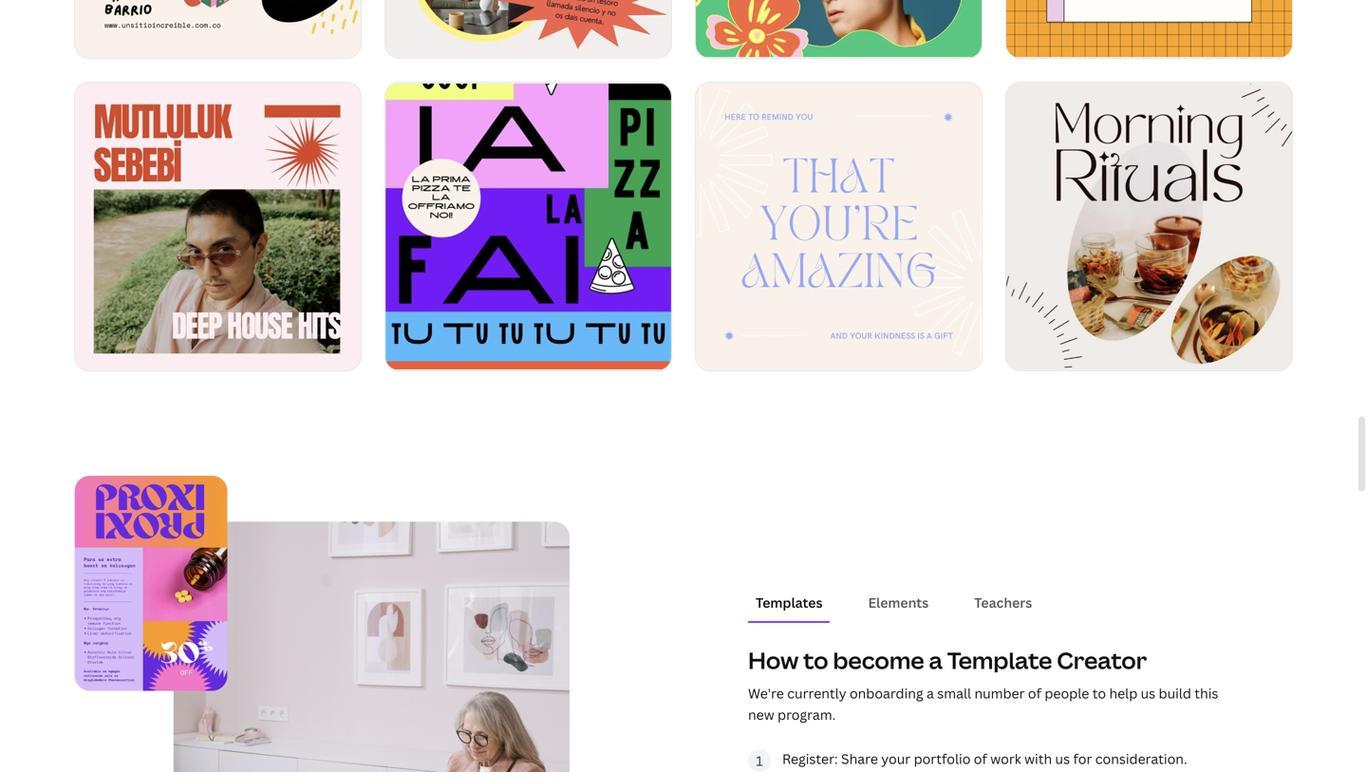 Task type: describe. For each thing, give the bounding box(es) containing it.
1 vertical spatial of
[[974, 750, 988, 768]]

with
[[1025, 750, 1052, 768]]

small
[[938, 684, 972, 702]]

elements button
[[861, 585, 937, 621]]

become
[[833, 645, 925, 676]]

currently
[[788, 684, 847, 702]]

onboarding
[[850, 684, 924, 702]]

teachers button
[[967, 585, 1040, 621]]

portfolio
[[914, 750, 971, 768]]

share
[[842, 750, 878, 768]]

templates
[[756, 594, 823, 612]]

build
[[1159, 684, 1192, 702]]

elements
[[869, 594, 929, 612]]

register:
[[783, 750, 838, 768]]

teachers
[[975, 594, 1033, 612]]

new
[[748, 706, 775, 724]]

how
[[748, 645, 799, 676]]

program.
[[778, 706, 836, 724]]



Task type: vqa. For each thing, say whether or not it's contained in the screenshot.
word
no



Task type: locate. For each thing, give the bounding box(es) containing it.
a up small
[[929, 645, 943, 676]]

0 horizontal spatial to
[[804, 645, 829, 676]]

a
[[929, 645, 943, 676], [927, 684, 934, 702]]

0 vertical spatial of
[[1028, 684, 1042, 702]]

consideration.
[[1096, 750, 1188, 768]]

of inside how to become a template creator we're currently onboarding a small number of people to help us build this new program.
[[1028, 684, 1042, 702]]

1 vertical spatial a
[[927, 684, 934, 702]]

us left for
[[1056, 750, 1070, 768]]

number
[[975, 684, 1025, 702]]

1 vertical spatial to
[[1093, 684, 1107, 702]]

how to become a template creator we're currently onboarding a small number of people to help us build this new program.
[[748, 645, 1219, 724]]

a left small
[[927, 684, 934, 702]]

1 horizontal spatial us
[[1141, 684, 1156, 702]]

people
[[1045, 684, 1090, 702]]

0 vertical spatial to
[[804, 645, 829, 676]]

1 horizontal spatial to
[[1093, 684, 1107, 702]]

0 horizontal spatial of
[[974, 750, 988, 768]]

1 vertical spatial us
[[1056, 750, 1070, 768]]

us
[[1141, 684, 1156, 702], [1056, 750, 1070, 768]]

this
[[1195, 684, 1219, 702]]

your
[[882, 750, 911, 768]]

0 horizontal spatial us
[[1056, 750, 1070, 768]]

of
[[1028, 684, 1042, 702], [974, 750, 988, 768]]

us inside how to become a template creator we're currently onboarding a small number of people to help us build this new program.
[[1141, 684, 1156, 702]]

of left people
[[1028, 684, 1042, 702]]

to left help
[[1093, 684, 1107, 702]]

0 vertical spatial us
[[1141, 684, 1156, 702]]

of left work
[[974, 750, 988, 768]]

to
[[804, 645, 829, 676], [1093, 684, 1107, 702]]

creator
[[1057, 645, 1148, 676]]

register: share your portfolio of work with us for consideration.
[[783, 750, 1188, 768]]

1 horizontal spatial of
[[1028, 684, 1042, 702]]

work
[[991, 750, 1022, 768]]

0 vertical spatial a
[[929, 645, 943, 676]]

we're
[[748, 684, 784, 702]]

help
[[1110, 684, 1138, 702]]

us right help
[[1141, 684, 1156, 702]]

template
[[948, 645, 1053, 676]]

templates button
[[748, 585, 831, 621]]

for
[[1074, 750, 1093, 768]]

to up currently
[[804, 645, 829, 676]]



